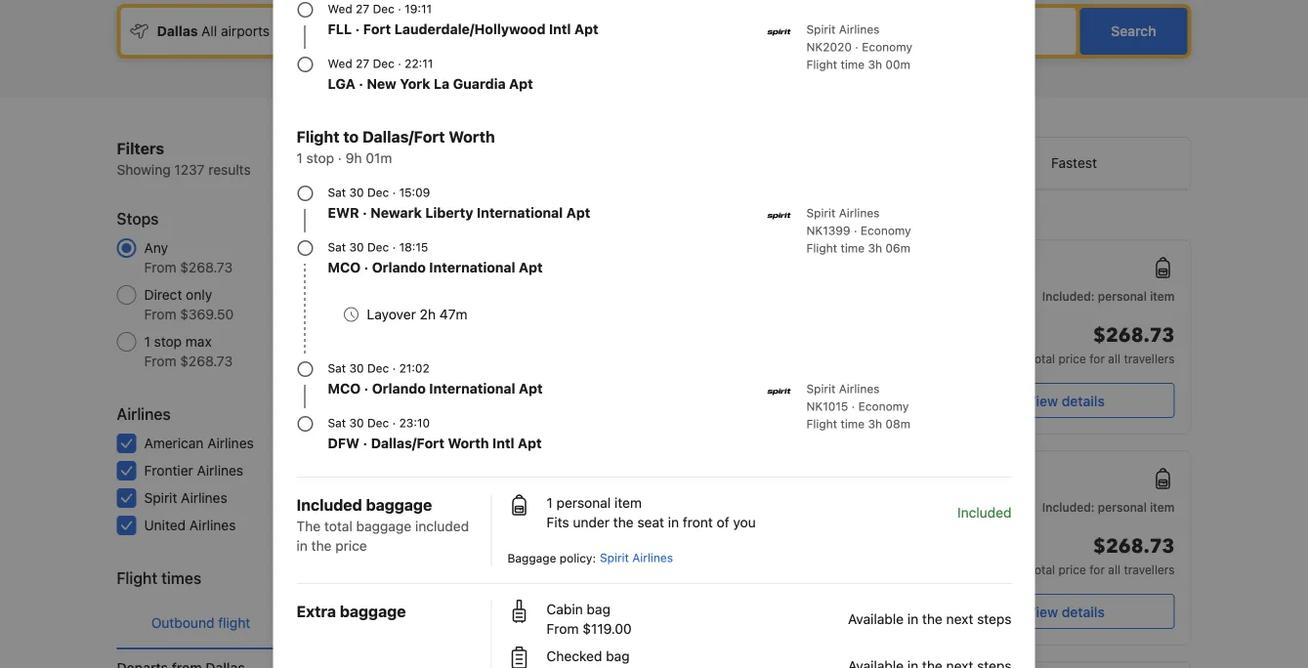 Task type: describe. For each thing, give the bounding box(es) containing it.
· up newark
[[392, 186, 396, 199]]

· down layover
[[364, 381, 369, 397]]

times
[[161, 569, 201, 588]]

if
[[599, 208, 607, 222]]

lga
[[328, 76, 355, 92]]

the
[[297, 518, 321, 534]]

15:09 inside sat 30 dec · 15:09 ewr · newark liberty international apt
[[399, 186, 430, 199]]

dfw . 30 dec
[[848, 577, 925, 595]]

1 included: personal item from the top
[[1042, 289, 1175, 303]]

492
[[427, 435, 453, 451]]

07m
[[747, 469, 771, 483]]

$268.73 total price for all travellers for 2nd view details button
[[1028, 533, 1175, 576]]

· inside spirit airlines nk2020 · economy flight time 3h 00m
[[855, 40, 859, 54]]

1 vertical spatial spirit airlines
[[509, 525, 582, 538]]

american
[[144, 435, 204, 451]]

dallas/fort inside flight to dallas/fort worth 1 stop · 9h 01m
[[362, 127, 445, 146]]

dec for wed 27 dec · 22:11 lga · new york la guardia apt
[[373, 57, 395, 70]]

included baggage the total baggage included in the price
[[297, 496, 469, 554]]

9h 07m
[[729, 469, 771, 483]]

cabin bag from $119.00
[[547, 601, 632, 637]]

nk1399
[[806, 224, 851, 237]]

apt inside wed 27 dec · 22:11 lga · new york la guardia apt
[[509, 76, 533, 92]]

dfw up nk1015
[[848, 370, 875, 384]]

wed for lga
[[328, 57, 352, 70]]

personal inside 1 personal item fits under the seat in front of you
[[557, 495, 611, 511]]

3h for fort lauderdale/hollywood intl apt
[[868, 58, 882, 71]]

time for newark liberty international apt
[[841, 241, 865, 255]]

· right lga
[[359, 76, 363, 92]]

available in the next steps
[[848, 611, 1012, 627]]

2 included: from the top
[[1042, 500, 1095, 514]]

1 included: from the top
[[1042, 289, 1095, 303]]

flight for fort lauderdale/hollywood intl apt
[[806, 58, 837, 71]]

$119.00
[[583, 621, 632, 637]]

fastest
[[1051, 155, 1097, 171]]

2 vertical spatial the
[[922, 611, 943, 627]]

any from $268.73
[[144, 240, 233, 276]]

· left 18:15
[[392, 240, 396, 254]]

airlines right united
[[189, 517, 236, 533]]

1 personal item fits under the seat in front of you
[[547, 495, 756, 530]]

spirit up united
[[144, 490, 177, 506]]

dfw inside dfw . 30 dec
[[848, 581, 875, 595]]

2 total from the top
[[1028, 563, 1055, 576]]

seat
[[637, 514, 664, 530]]

. inside dfw . 30 dec
[[878, 577, 882, 591]]

front
[[683, 514, 713, 530]]

nk1015
[[806, 400, 848, 413]]

item for 1st view details button from the top
[[1150, 289, 1175, 303]]

· up layover
[[364, 259, 369, 276]]

dec inside dfw . 30 dec
[[903, 581, 925, 595]]

· right fll in the left of the page
[[355, 21, 360, 37]]

sat 30 dec · 23:10 dfw · dallas/fort worth intl apt
[[328, 416, 542, 451]]

additional
[[663, 208, 717, 222]]

15:09 inside 15:09 ewr . 30 dec
[[571, 558, 614, 577]]

may
[[529, 208, 552, 222]]

from inside 1 stop max from $268.73
[[144, 353, 176, 369]]

3h for newark liberty international apt
[[868, 241, 882, 255]]

dec for sat 30 dec · 23:10 dfw · dallas/fort worth intl apt
[[367, 416, 389, 430]]

baggage
[[508, 551, 556, 565]]

checked
[[547, 648, 602, 664]]

included for included baggage the total baggage included in the price
[[297, 496, 362, 514]]

price for 2nd view details button
[[1058, 563, 1086, 576]]

to
[[343, 127, 359, 146]]

spirit airlines nk1015 · economy flight time 3h 08m
[[806, 382, 911, 431]]

wed 27 dec · 19:11 fll · fort lauderdale/hollywood intl apt
[[328, 2, 598, 37]]

airlines up policy:
[[541, 525, 582, 538]]

extra baggage
[[297, 602, 406, 621]]

01m
[[366, 150, 392, 166]]

for for 1st view details button from the top
[[1090, 352, 1105, 365]]

spirit inside spirit airlines nk2020 · economy flight time 3h 00m
[[806, 22, 836, 36]]

outbound flight button
[[117, 598, 285, 649]]

american airlines
[[144, 435, 254, 451]]

stop for 1 stop
[[740, 584, 764, 598]]

spirit inside baggage policy: spirit airlines
[[600, 551, 629, 565]]

sat 30 dec · 18:15 mco · orlando international apt
[[328, 240, 543, 276]]

under
[[573, 514, 610, 530]]

only
[[186, 287, 212, 303]]

427
[[428, 517, 453, 533]]

08:57 dfw . 27 dec
[[571, 469, 646, 506]]

return
[[330, 615, 372, 631]]

item for 2nd view details button
[[1150, 500, 1175, 514]]

sat for sat 30 dec · 18:15 mco · orlando international apt
[[328, 240, 346, 254]]

fees
[[772, 208, 795, 222]]

27 for fort
[[356, 2, 369, 16]]

filters showing 1237 results
[[117, 139, 251, 178]]

price inside included baggage the total baggage included in the price
[[335, 538, 367, 554]]

airlines up american
[[117, 405, 171, 424]]

· left 21:02
[[392, 361, 396, 375]]

change
[[556, 208, 596, 222]]

cabin
[[547, 601, 583, 617]]

airlines inside spirit airlines nk1015 · economy flight time 3h 08m
[[839, 382, 880, 396]]

· left 23:10
[[392, 416, 396, 430]]

sat for sat 30 dec · 21:02 mco · orlando international apt
[[328, 361, 346, 375]]

ewr inside sat 30 dec · 15:09 ewr · newark liberty international apt
[[328, 205, 359, 221]]

dec for sat 30 dec · 15:09 ewr · newark liberty international apt
[[367, 186, 389, 199]]

time for orlando international apt
[[841, 417, 865, 431]]

for for 2nd view details button
[[1090, 563, 1105, 576]]

tab list containing outbound flight
[[117, 598, 453, 651]]

30 for sat 30 dec · 23:10 dfw · dallas/fort worth intl apt
[[349, 416, 364, 430]]

airlines inside spirit airlines nk2020 · economy flight time 3h 00m
[[839, 22, 880, 36]]

la
[[434, 76, 450, 92]]

international for sat 30 dec · 21:02 mco · orlando international apt
[[429, 381, 515, 397]]

travellers for 2nd view details button
[[1124, 563, 1175, 576]]

extra
[[297, 602, 336, 621]]

liberty
[[425, 205, 473, 221]]

1 for 1 stop max from $268.73
[[144, 334, 150, 350]]

08:57
[[571, 469, 616, 488]]

new
[[367, 76, 397, 92]]

prices may change if there are additional baggage fees
[[492, 208, 795, 222]]

19:11
[[405, 2, 432, 16]]

filters
[[117, 139, 164, 158]]

max
[[186, 334, 212, 350]]

showing
[[117, 162, 171, 178]]

york
[[400, 76, 430, 92]]

layover 2h 47m
[[367, 306, 467, 322]]

· left 22:11
[[398, 57, 401, 70]]

worth inside sat 30 dec · 23:10 dfw · dallas/fort worth intl apt
[[448, 435, 489, 451]]

$268.73 total price for all travellers for 1st view details button from the top
[[1028, 322, 1175, 365]]

intl for lauderdale/hollywood
[[549, 21, 571, 37]]

1 stop max from $268.73
[[144, 334, 233, 369]]

30 inside 15:09 ewr . 30 dec
[[607, 581, 622, 595]]

baggage policy: spirit airlines
[[508, 551, 673, 565]]

the inside included baggage the total baggage included in the price
[[311, 538, 332, 554]]

fort
[[363, 21, 391, 37]]

you
[[733, 514, 756, 530]]

airlines inside spirit airlines nk1399 · economy flight time 3h 06m
[[839, 206, 880, 220]]

00m
[[886, 58, 911, 71]]

economy for newark liberty international apt
[[861, 224, 911, 237]]

orlando for sat 30 dec · 18:15 mco · orlando international apt
[[372, 259, 426, 276]]

policy:
[[560, 551, 596, 565]]

united
[[144, 517, 186, 533]]

travellers for 1st view details button from the top
[[1124, 352, 1175, 365]]

spirit inside spirit airlines nk1015 · economy flight time 3h 08m
[[806, 382, 836, 396]]

08m
[[886, 417, 911, 431]]

1 stop
[[731, 584, 764, 598]]

apt inside sat 30 dec · 21:02 mco · orlando international apt
[[519, 381, 543, 397]]

36
[[436, 463, 453, 479]]

27 inside 08:57 dfw . 27 dec
[[608, 492, 621, 506]]

apt inside the wed 27 dec · 19:11 fll · fort lauderdale/hollywood intl apt
[[574, 21, 598, 37]]

fll
[[328, 21, 352, 37]]

30 for sat 30 dec · 21:02 mco · orlando international apt
[[349, 361, 364, 375]]

orlando for sat 30 dec · 21:02 mco · orlando international apt
[[372, 381, 426, 397]]

2 vertical spatial in
[[907, 611, 919, 627]]

47m
[[439, 306, 467, 322]]

nk2020
[[806, 40, 852, 54]]

from inside 'any from $268.73'
[[144, 259, 176, 276]]

27 for new
[[356, 57, 369, 70]]

search button
[[1080, 8, 1188, 55]]

spirit airlines nk2020 · economy flight time 3h 00m
[[806, 22, 912, 71]]

in inside included baggage the total baggage included in the price
[[297, 538, 308, 554]]

united airlines
[[144, 517, 236, 533]]

18:15
[[399, 240, 428, 254]]

1 vertical spatial 9h
[[729, 469, 743, 483]]

dfw inside 08:57 dfw . 27 dec
[[571, 492, 598, 506]]

sat 30 dec · 15:09 ewr · newark liberty international apt
[[328, 186, 590, 221]]



Task type: vqa. For each thing, say whether or not it's contained in the screenshot.
Back 'Button'
no



Task type: locate. For each thing, give the bounding box(es) containing it.
0 vertical spatial view
[[1027, 393, 1058, 409]]

30 inside dfw . 30 dec
[[885, 581, 900, 595]]

bag for checked
[[606, 648, 630, 664]]

2 vertical spatial price
[[1058, 563, 1086, 576]]

orlando
[[372, 259, 426, 276], [372, 381, 426, 397]]

0 vertical spatial spirit airlines
[[144, 490, 227, 506]]

time inside spirit airlines nk1399 · economy flight time 3h 06m
[[841, 241, 865, 255]]

flight for outbound flight
[[218, 615, 250, 631]]

spirit up nk1015
[[806, 382, 836, 396]]

total
[[1028, 352, 1055, 365], [1028, 563, 1055, 576]]

flight inside spirit airlines nk1399 · economy flight time 3h 06m
[[806, 241, 837, 255]]

sat 30 dec · 21:02 mco · orlando international apt
[[328, 361, 543, 397]]

2 sat from the top
[[328, 240, 346, 254]]

the down the
[[311, 538, 332, 554]]

1 vertical spatial for
[[1090, 563, 1105, 576]]

9h left "07m"
[[729, 469, 743, 483]]

0 vertical spatial 15:09
[[399, 186, 430, 199]]

apt
[[574, 21, 598, 37], [509, 76, 533, 92], [566, 205, 590, 221], [519, 259, 543, 276], [519, 381, 543, 397], [518, 435, 542, 451]]

worth up 36 in the left bottom of the page
[[448, 435, 489, 451]]

flight down the "nk2020"
[[806, 58, 837, 71]]

spirit airlines image
[[767, 204, 791, 228], [767, 380, 791, 403]]

1 vertical spatial view details
[[1027, 604, 1105, 620]]

1 horizontal spatial 1237
[[422, 240, 453, 256]]

1 view details button from the top
[[957, 383, 1175, 418]]

in inside 1 personal item fits under the seat in front of you
[[668, 514, 679, 530]]

23:10
[[399, 416, 430, 430]]

dec up seat
[[625, 492, 646, 506]]

sat inside sat 30 dec · 18:15 mco · orlando international apt
[[328, 240, 346, 254]]

included for included
[[957, 505, 1012, 521]]

0 vertical spatial $268.73 total price for all travellers
[[1028, 322, 1175, 365]]

2 for from the top
[[1090, 563, 1105, 576]]

wed inside the wed 27 dec · 19:11 fll · fort lauderdale/hollywood intl apt
[[328, 2, 352, 16]]

1 horizontal spatial in
[[668, 514, 679, 530]]

1 horizontal spatial 15:09
[[571, 558, 614, 577]]

0 vertical spatial international
[[477, 205, 563, 221]]

1 vertical spatial worth
[[448, 435, 489, 451]]

15:09 up newark
[[399, 186, 430, 199]]

1 $268.73 total price for all travellers from the top
[[1028, 322, 1175, 365]]

the inside 1 personal item fits under the seat in front of you
[[613, 514, 634, 530]]

2 vertical spatial economy
[[858, 400, 909, 413]]

1 vertical spatial in
[[297, 538, 308, 554]]

1 right results
[[297, 150, 303, 166]]

1 time from the top
[[841, 58, 865, 71]]

22:11
[[405, 57, 433, 70]]

economy inside spirit airlines nk1015 · economy flight time 3h 08m
[[858, 400, 909, 413]]

9h inside flight to dallas/fort worth 1 stop · 9h 01m
[[346, 150, 362, 166]]

item
[[1150, 289, 1175, 303], [614, 495, 642, 511], [1150, 500, 1175, 514]]

1 vertical spatial view
[[1027, 604, 1058, 620]]

30 up the available
[[885, 581, 900, 595]]

1 inside 1 stop max from $268.73
[[144, 334, 150, 350]]

view
[[1027, 393, 1058, 409], [1027, 604, 1058, 620]]

mco for sat 30 dec · 18:15 mco · orlando international apt
[[328, 259, 361, 276]]

flight right 'outbound' at the bottom left of the page
[[218, 615, 250, 631]]

return flight
[[330, 615, 408, 631]]

flight inside flight to dallas/fort worth 1 stop · 9h 01m
[[297, 127, 340, 146]]

0 vertical spatial travellers
[[1124, 352, 1175, 365]]

any
[[144, 240, 168, 256]]

2 vertical spatial 3h
[[868, 417, 882, 431]]

2 orlando from the top
[[372, 381, 426, 397]]

lauderdale/hollywood
[[394, 21, 546, 37]]

stop left max
[[154, 334, 182, 350]]

1 vertical spatial ewr
[[571, 581, 597, 595]]

price
[[1058, 352, 1086, 365], [335, 538, 367, 554], [1058, 563, 1086, 576]]

2 travellers from the top
[[1124, 563, 1175, 576]]

dec down spirit airlines link
[[625, 581, 647, 595]]

airlines
[[839, 22, 880, 36], [839, 206, 880, 220], [839, 382, 880, 396], [117, 405, 171, 424], [207, 435, 254, 451], [197, 463, 243, 479], [181, 490, 227, 506], [189, 517, 236, 533], [541, 525, 582, 538], [632, 551, 673, 565], [541, 614, 582, 627]]

1 down you
[[731, 584, 736, 598]]

3h inside spirit airlines nk1399 · economy flight time 3h 06m
[[868, 241, 882, 255]]

international up sat 30 dec · 23:10 dfw · dallas/fort worth intl apt
[[429, 381, 515, 397]]

mco inside sat 30 dec · 21:02 mco · orlando international apt
[[328, 381, 361, 397]]

frontier airlines
[[144, 463, 243, 479]]

dec inside sat 30 dec · 15:09 ewr · newark liberty international apt
[[367, 186, 389, 199]]

2 included: personal item from the top
[[1042, 500, 1175, 514]]

sat left 18:15
[[328, 240, 346, 254]]

dec inside the wed 27 dec · 19:11 fll · fort lauderdale/hollywood intl apt
[[373, 2, 395, 16]]

dallas/fort inside sat 30 dec · 23:10 dfw · dallas/fort worth intl apt
[[371, 435, 444, 451]]

all for 1st view details button from the top
[[1108, 352, 1121, 365]]

1 vertical spatial 3h
[[868, 241, 882, 255]]

economy inside spirit airlines nk1399 · economy flight time 3h 06m
[[861, 224, 911, 237]]

0 vertical spatial intl
[[549, 21, 571, 37]]

baggage left fees
[[720, 208, 768, 222]]

fastest button
[[958, 138, 1190, 189]]

wed for fll
[[328, 2, 352, 16]]

$268.73 total price for all travellers
[[1028, 322, 1175, 365], [1028, 533, 1175, 576]]

time inside spirit airlines nk2020 · economy flight time 3h 00m
[[841, 58, 865, 71]]

0 horizontal spatial 9h
[[346, 150, 362, 166]]

0 vertical spatial details
[[1062, 393, 1105, 409]]

outbound flight
[[151, 615, 250, 631]]

airlines down seat
[[632, 551, 673, 565]]

baggage right total
[[356, 518, 411, 534]]

0 vertical spatial included: personal item
[[1042, 289, 1175, 303]]

dec inside wed 27 dec · 22:11 lga · new york la guardia apt
[[373, 57, 395, 70]]

dallas/fort
[[362, 127, 445, 146], [371, 435, 444, 451]]

3h for orlando international apt
[[868, 417, 882, 431]]

1 vertical spatial international
[[429, 259, 515, 276]]

bag for cabin
[[587, 601, 611, 617]]

0 vertical spatial in
[[668, 514, 679, 530]]

international inside sat 30 dec · 18:15 mco · orlando international apt
[[429, 259, 515, 276]]

30 down to
[[349, 186, 364, 199]]

1237
[[174, 162, 205, 178], [422, 240, 453, 256]]

economy up 08m at the right bottom of page
[[858, 400, 909, 413]]

0 vertical spatial economy
[[862, 40, 912, 54]]

· left newark
[[363, 205, 367, 221]]

1 vertical spatial total
[[1028, 563, 1055, 576]]

dfw inside sat 30 dec · 23:10 dfw · dallas/fort worth intl apt
[[328, 435, 360, 451]]

stop inside flight to dallas/fort worth 1 stop · 9h 01m
[[306, 150, 334, 166]]

included
[[297, 496, 362, 514], [957, 505, 1012, 521]]

3 sat from the top
[[328, 361, 346, 375]]

0 vertical spatial for
[[1090, 352, 1105, 365]]

worth inside flight to dallas/fort worth 1 stop · 9h 01m
[[449, 127, 495, 146]]

1237 left results
[[174, 162, 205, 178]]

0 vertical spatial view details button
[[957, 383, 1175, 418]]

time down the "nk2020"
[[841, 58, 865, 71]]

1 details from the top
[[1062, 393, 1105, 409]]

spirit airlines image left nk1015
[[767, 380, 791, 403]]

2 vertical spatial 27
[[608, 492, 621, 506]]

total
[[324, 518, 352, 534]]

steps
[[977, 611, 1012, 627]]

spirit up the "nk2020"
[[806, 22, 836, 36]]

from inside "cabin bag from $119.00"
[[547, 621, 579, 637]]

economy for fort lauderdale/hollywood intl apt
[[862, 40, 912, 54]]

0 vertical spatial the
[[613, 514, 634, 530]]

all
[[1108, 352, 1121, 365], [1108, 563, 1121, 576]]

mco inside sat 30 dec · 18:15 mco · orlando international apt
[[328, 259, 361, 276]]

spirit
[[806, 22, 836, 36], [806, 206, 836, 220], [806, 382, 836, 396], [144, 490, 177, 506], [509, 525, 538, 538], [600, 551, 629, 565], [509, 614, 538, 627]]

1 vertical spatial 27
[[356, 57, 369, 70]]

0 vertical spatial 1237
[[174, 162, 205, 178]]

30 for sat 30 dec · 15:09 ewr · newark liberty international apt
[[349, 186, 364, 199]]

2 vertical spatial stop
[[740, 584, 764, 598]]

0 horizontal spatial included
[[297, 496, 362, 514]]

1237 down liberty
[[422, 240, 453, 256]]

0 vertical spatial total
[[1028, 352, 1055, 365]]

spirit airlines up united airlines
[[144, 490, 227, 506]]

worth down guardia
[[449, 127, 495, 146]]

flight inside spirit airlines nk2020 · economy flight time 3h 00m
[[806, 58, 837, 71]]

outbound
[[151, 615, 214, 631]]

spirit airlines up checked
[[509, 614, 582, 627]]

1 mco from the top
[[328, 259, 361, 276]]

· left 492
[[363, 435, 368, 451]]

flight inside spirit airlines nk1015 · economy flight time 3h 08m
[[806, 417, 837, 431]]

apt inside sat 30 dec · 18:15 mco · orlando international apt
[[519, 259, 543, 276]]

2 horizontal spatial in
[[907, 611, 919, 627]]

· right nk1399
[[854, 224, 857, 237]]

3h left 08m at the right bottom of page
[[868, 417, 882, 431]]

351
[[430, 490, 453, 506]]

the left next
[[922, 611, 943, 627]]

flight inside "return flight" button
[[375, 615, 408, 631]]

time inside spirit airlines nk1015 · economy flight time 3h 08m
[[841, 417, 865, 431]]

21:02
[[399, 361, 430, 375]]

0 vertical spatial price
[[1058, 352, 1086, 365]]

1 up the fits
[[547, 495, 553, 511]]

0 vertical spatial orlando
[[372, 259, 426, 276]]

sat for sat 30 dec · 23:10 dfw · dallas/fort worth intl apt
[[328, 416, 346, 430]]

2 $268.73 total price for all travellers from the top
[[1028, 533, 1175, 576]]

1 vertical spatial mco
[[328, 381, 361, 397]]

1 for 1 personal item fits under the seat in front of you
[[547, 495, 553, 511]]

spirit up nk1399
[[806, 206, 836, 220]]

3 3h from the top
[[868, 417, 882, 431]]

0 horizontal spatial stop
[[154, 334, 182, 350]]

1 vertical spatial bag
[[606, 648, 630, 664]]

1 horizontal spatial stop
[[306, 150, 334, 166]]

in right seat
[[668, 514, 679, 530]]

· right the "nk2020"
[[855, 40, 859, 54]]

3h left 06m
[[868, 241, 882, 255]]

flight for orlando international apt
[[806, 417, 837, 431]]

in right the available
[[907, 611, 919, 627]]

airlines up checked
[[541, 614, 582, 627]]

flight inside outbound flight button
[[218, 615, 250, 631]]

all for 2nd view details button
[[1108, 563, 1121, 576]]

from inside direct only from $369.50
[[144, 306, 176, 322]]

dec inside 15:09 ewr . 30 dec
[[625, 581, 647, 595]]

airlines inside baggage policy: spirit airlines
[[632, 551, 673, 565]]

dfw up the available
[[848, 581, 875, 595]]

for
[[1090, 352, 1105, 365], [1090, 563, 1105, 576]]

item inside 1 personal item fits under the seat in front of you
[[614, 495, 642, 511]]

1 vertical spatial included: personal item
[[1042, 500, 1175, 514]]

1 wed from the top
[[328, 2, 352, 16]]

wed
[[328, 2, 352, 16], [328, 57, 352, 70]]

1 vertical spatial economy
[[861, 224, 911, 237]]

27 inside wed 27 dec · 22:11 lga · new york la guardia apt
[[356, 57, 369, 70]]

results
[[208, 162, 251, 178]]

wed inside wed 27 dec · 22:11 lga · new york la guardia apt
[[328, 57, 352, 70]]

flight down nk1015
[[806, 417, 837, 431]]

flight times
[[117, 569, 201, 588]]

. for 15:09
[[600, 577, 604, 591]]

flight left to
[[297, 127, 340, 146]]

dfw up total
[[328, 435, 360, 451]]

intl right lauderdale/hollywood
[[549, 21, 571, 37]]

2 time from the top
[[841, 241, 865, 255]]

1 vertical spatial price
[[335, 538, 367, 554]]

0 vertical spatial mco
[[328, 259, 361, 276]]

details
[[1062, 393, 1105, 409], [1062, 604, 1105, 620]]

2 vertical spatial international
[[429, 381, 515, 397]]

2 view details from the top
[[1027, 604, 1105, 620]]

sat left 21:02
[[328, 361, 346, 375]]

0 vertical spatial 9h
[[346, 150, 362, 166]]

0 vertical spatial included:
[[1042, 289, 1095, 303]]

2 details from the top
[[1062, 604, 1105, 620]]

15:09 down under
[[571, 558, 614, 577]]

1 total from the top
[[1028, 352, 1055, 365]]

checked bag
[[547, 648, 630, 664]]

0 vertical spatial view details
[[1027, 393, 1105, 409]]

the
[[613, 514, 634, 530], [311, 538, 332, 554], [922, 611, 943, 627]]

· right nk1015
[[852, 400, 855, 413]]

stop down you
[[740, 584, 764, 598]]

spirit up baggage
[[509, 525, 538, 538]]

apt inside sat 30 dec · 23:10 dfw · dallas/fort worth intl apt
[[518, 435, 542, 451]]

guardia
[[453, 76, 506, 92]]

view details button
[[957, 383, 1175, 418], [957, 594, 1175, 629]]

· inside spirit airlines nk1015 · economy flight time 3h 08m
[[852, 400, 855, 413]]

0 vertical spatial bag
[[587, 601, 611, 617]]

1 vertical spatial 15:09
[[571, 558, 614, 577]]

2 wed from the top
[[328, 57, 352, 70]]

2 horizontal spatial the
[[922, 611, 943, 627]]

1 vertical spatial 1237
[[422, 240, 453, 256]]

30 inside sat 30 dec · 15:09 ewr · newark liberty international apt
[[349, 186, 364, 199]]

international inside sat 30 dec · 15:09 ewr · newark liberty international apt
[[477, 205, 563, 221]]

orlando inside sat 30 dec · 21:02 mco · orlando international apt
[[372, 381, 426, 397]]

30 inside sat 30 dec · 18:15 mco · orlando international apt
[[349, 240, 364, 254]]

1 vertical spatial all
[[1108, 563, 1121, 576]]

0 horizontal spatial flight
[[218, 615, 250, 631]]

15:09
[[399, 186, 430, 199], [571, 558, 614, 577]]

$268.73 inside 1 stop max from $268.73
[[180, 353, 233, 369]]

1 vertical spatial dallas/fort
[[371, 435, 444, 451]]

0 vertical spatial time
[[841, 58, 865, 71]]

0 vertical spatial stop
[[306, 150, 334, 166]]

international inside sat 30 dec · 21:02 mco · orlando international apt
[[429, 381, 515, 397]]

0 vertical spatial dallas/fort
[[362, 127, 445, 146]]

from down any
[[144, 259, 176, 276]]

flight to dallas/fort worth 1 stop · 9h 01m
[[297, 127, 495, 166]]

airlines up nk1015
[[839, 382, 880, 396]]

2 all from the top
[[1108, 563, 1121, 576]]

1 vertical spatial travellers
[[1124, 563, 1175, 576]]

from
[[144, 259, 176, 276], [144, 306, 176, 322], [144, 353, 176, 369], [547, 621, 579, 637]]

30 inside sat 30 dec · 23:10 dfw · dallas/fort worth intl apt
[[349, 416, 364, 430]]

spirit left cabin
[[509, 614, 538, 627]]

2 horizontal spatial stop
[[740, 584, 764, 598]]

2 3h from the top
[[868, 241, 882, 255]]

1 flight from the left
[[218, 615, 250, 631]]

. down baggage policy: spirit airlines
[[600, 577, 604, 591]]

0 vertical spatial ewr
[[328, 205, 359, 221]]

3h inside spirit airlines nk1015 · economy flight time 3h 08m
[[868, 417, 882, 431]]

baggage right extra
[[340, 602, 406, 621]]

30 inside sat 30 dec · 21:02 mco · orlando international apt
[[349, 361, 364, 375]]

bag inside "cabin bag from $119.00"
[[587, 601, 611, 617]]

27 inside the wed 27 dec · 19:11 fll · fort lauderdale/hollywood intl apt
[[356, 2, 369, 16]]

2 flight from the left
[[375, 615, 408, 631]]

flight left times
[[117, 569, 157, 588]]

sat inside sat 30 dec · 21:02 mco · orlando international apt
[[328, 361, 346, 375]]

sat inside sat 30 dec · 23:10 dfw · dallas/fort worth intl apt
[[328, 416, 346, 430]]

1 down direct
[[144, 334, 150, 350]]

.
[[601, 488, 604, 502], [600, 577, 604, 591], [878, 577, 882, 591]]

there
[[610, 208, 639, 222]]

spirit airlines link
[[600, 551, 673, 565]]

0 vertical spatial spirit airlines image
[[767, 204, 791, 228]]

3h left 00m
[[868, 58, 882, 71]]

flight right return
[[375, 615, 408, 631]]

1 vertical spatial the
[[311, 538, 332, 554]]

0 horizontal spatial ewr
[[328, 205, 359, 221]]

stops
[[117, 210, 159, 228]]

fits
[[547, 514, 569, 530]]

time for fort lauderdale/hollywood intl apt
[[841, 58, 865, 71]]

flight
[[218, 615, 250, 631], [375, 615, 408, 631]]

0 horizontal spatial the
[[311, 538, 332, 554]]

1 vertical spatial wed
[[328, 57, 352, 70]]

. inside 08:57 dfw . 27 dec
[[601, 488, 604, 502]]

1 inside 1 personal item fits under the seat in front of you
[[547, 495, 553, 511]]

1 spirit airlines image from the top
[[767, 204, 791, 228]]

international for sat 30 dec · 18:15 mco · orlando international apt
[[429, 259, 515, 276]]

1 vertical spatial $268.73 total price for all travellers
[[1028, 533, 1175, 576]]

intl for worth
[[492, 435, 514, 451]]

. inside 15:09 ewr . 30 dec
[[600, 577, 604, 591]]

orlando inside sat 30 dec · 18:15 mco · orlando international apt
[[372, 259, 426, 276]]

available
[[848, 611, 904, 627]]

0 horizontal spatial in
[[297, 538, 308, 554]]

0 vertical spatial 27
[[356, 2, 369, 16]]

4 sat from the top
[[328, 416, 346, 430]]

1 horizontal spatial 9h
[[729, 469, 743, 483]]

1 travellers from the top
[[1124, 352, 1175, 365]]

15:09 ewr . 30 dec
[[571, 558, 647, 595]]

dfw down 08:57
[[571, 492, 598, 506]]

airlines down american airlines
[[197, 463, 243, 479]]

economy inside spirit airlines nk2020 · economy flight time 3h 00m
[[862, 40, 912, 54]]

international
[[477, 205, 563, 221], [429, 259, 515, 276], [429, 381, 515, 397]]

1 sat from the top
[[328, 186, 346, 199]]

2 mco from the top
[[328, 381, 361, 397]]

price for 1st view details button from the top
[[1058, 352, 1086, 365]]

the left seat
[[613, 514, 634, 530]]

newark
[[371, 205, 422, 221]]

airlines down the frontier airlines
[[181, 490, 227, 506]]

personal
[[1098, 289, 1147, 303], [557, 495, 611, 511], [1098, 500, 1147, 514]]

3 time from the top
[[841, 417, 865, 431]]

30 left 21:02
[[349, 361, 364, 375]]

in down the
[[297, 538, 308, 554]]

worth
[[449, 127, 495, 146], [448, 435, 489, 451]]

bag
[[587, 601, 611, 617], [606, 648, 630, 664]]

06m
[[886, 241, 911, 255]]

ewr up cabin
[[571, 581, 597, 595]]

dec up newark
[[367, 186, 389, 199]]

dec inside 08:57 dfw . 27 dec
[[625, 492, 646, 506]]

1 vertical spatial view details button
[[957, 594, 1175, 629]]

0 vertical spatial worth
[[449, 127, 495, 146]]

dec up fort
[[373, 2, 395, 16]]

1 inside flight to dallas/fort worth 1 stop · 9h 01m
[[297, 150, 303, 166]]

wed 27 dec · 22:11 lga · new york la guardia apt
[[328, 57, 533, 92]]

mco for sat 30 dec · 21:02 mco · orlando international apt
[[328, 381, 361, 397]]

2 spirit airlines image from the top
[[767, 380, 791, 403]]

0 vertical spatial 3h
[[868, 58, 882, 71]]

dec inside sat 30 dec · 18:15 mco · orlando international apt
[[367, 240, 389, 254]]

dec for wed 27 dec · 19:11 fll · fort lauderdale/hollywood intl apt
[[373, 2, 395, 16]]

27 down 08:57
[[608, 492, 621, 506]]

1 vertical spatial orlando
[[372, 381, 426, 397]]

2 view from the top
[[1027, 604, 1058, 620]]

dec inside sat 30 dec · 21:02 mco · orlando international apt
[[367, 361, 389, 375]]

1 vertical spatial included:
[[1042, 500, 1095, 514]]

layover
[[367, 306, 416, 322]]

airlines up the frontier airlines
[[207, 435, 254, 451]]

wed up lga
[[328, 57, 352, 70]]

time down nk1015
[[841, 417, 865, 431]]

economy up 00m
[[862, 40, 912, 54]]

. for 08:57
[[601, 488, 604, 502]]

orlando down 18:15
[[372, 259, 426, 276]]

dallas/fort down 23:10
[[371, 435, 444, 451]]

spirit airlines image
[[767, 21, 791, 44]]

next
[[946, 611, 973, 627]]

sat for sat 30 dec · 15:09 ewr · newark liberty international apt
[[328, 186, 346, 199]]

· inside spirit airlines nk1399 · economy flight time 3h 06m
[[854, 224, 857, 237]]

included inside included baggage the total baggage included in the price
[[297, 496, 362, 514]]

dec left 18:15
[[367, 240, 389, 254]]

from down direct
[[144, 306, 176, 322]]

1 all from the top
[[1108, 352, 1121, 365]]

· left 01m on the left top of the page
[[338, 150, 342, 166]]

dec left 23:10
[[367, 416, 389, 430]]

baggage up 427
[[366, 496, 432, 514]]

dec inside sat 30 dec · 23:10 dfw · dallas/fort worth intl apt
[[367, 416, 389, 430]]

· inside flight to dallas/fort worth 1 stop · 9h 01m
[[338, 150, 342, 166]]

direct only from $369.50
[[144, 287, 234, 322]]

ewr inside 15:09 ewr . 30 dec
[[571, 581, 597, 595]]

prices
[[492, 208, 526, 222]]

of
[[717, 514, 729, 530]]

. up the available
[[878, 577, 882, 591]]

2 vertical spatial time
[[841, 417, 865, 431]]

additional baggage fees link
[[663, 208, 795, 222]]

1 vertical spatial time
[[841, 241, 865, 255]]

0 horizontal spatial 1237
[[174, 162, 205, 178]]

mco
[[328, 259, 361, 276], [328, 381, 361, 397]]

dec up new
[[373, 57, 395, 70]]

1
[[297, 150, 303, 166], [144, 334, 150, 350], [547, 495, 553, 511], [731, 584, 736, 598]]

intl inside the wed 27 dec · 19:11 fll · fort lauderdale/hollywood intl apt
[[549, 21, 571, 37]]

1237 inside filters showing 1237 results
[[174, 162, 205, 178]]

dec for sat 30 dec · 18:15 mco · orlando international apt
[[367, 240, 389, 254]]

0 horizontal spatial intl
[[492, 435, 514, 451]]

spirit inside spirit airlines nk1399 · economy flight time 3h 06m
[[806, 206, 836, 220]]

1 horizontal spatial intl
[[549, 21, 571, 37]]

stop inside 1 stop max from $268.73
[[154, 334, 182, 350]]

. down 08:57
[[601, 488, 604, 502]]

30 for sat 30 dec · 18:15 mco · orlando international apt
[[349, 240, 364, 254]]

1 for from the top
[[1090, 352, 1105, 365]]

1 vertical spatial spirit airlines image
[[767, 380, 791, 403]]

1 horizontal spatial included
[[957, 505, 1012, 521]]

flight for newark liberty international apt
[[806, 241, 837, 255]]

0 vertical spatial all
[[1108, 352, 1121, 365]]

27 up fort
[[356, 2, 369, 16]]

tab list
[[117, 598, 453, 651]]

ewr left newark
[[328, 205, 359, 221]]

fastest tab list
[[493, 138, 1190, 191]]

1 horizontal spatial ewr
[[571, 581, 597, 595]]

direct
[[144, 287, 182, 303]]

1 vertical spatial stop
[[154, 334, 182, 350]]

from down cabin
[[547, 621, 579, 637]]

1 view from the top
[[1027, 393, 1058, 409]]

2 vertical spatial spirit airlines
[[509, 614, 582, 627]]

0 horizontal spatial 15:09
[[399, 186, 430, 199]]

$268.73 inside 'any from $268.73'
[[180, 259, 233, 276]]

apt inside sat 30 dec · 15:09 ewr · newark liberty international apt
[[566, 205, 590, 221]]

1 horizontal spatial the
[[613, 514, 634, 530]]

return flight button
[[285, 598, 453, 649]]

1 vertical spatial intl
[[492, 435, 514, 451]]

1 view details from the top
[[1027, 393, 1105, 409]]

3h inside spirit airlines nk2020 · economy flight time 3h 00m
[[868, 58, 882, 71]]

in
[[668, 514, 679, 530], [297, 538, 308, 554], [907, 611, 919, 627]]

dec for sat 30 dec · 21:02 mco · orlando international apt
[[367, 361, 389, 375]]

2 view details button from the top
[[957, 594, 1175, 629]]

1 3h from the top
[[868, 58, 882, 71]]

included: personal item
[[1042, 289, 1175, 303], [1042, 500, 1175, 514]]

0 vertical spatial wed
[[328, 2, 352, 16]]

1 horizontal spatial flight
[[375, 615, 408, 631]]

view details
[[1027, 393, 1105, 409], [1027, 604, 1105, 620]]

· left 19:11
[[398, 2, 401, 16]]

spirit airlines image for orlando international apt
[[767, 380, 791, 403]]

1 orlando from the top
[[372, 259, 426, 276]]

sat inside sat 30 dec · 15:09 ewr · newark liberty international apt
[[328, 186, 346, 199]]

orlando down 21:02
[[372, 381, 426, 397]]

economy for orlando international apt
[[858, 400, 909, 413]]

time down nk1399
[[841, 241, 865, 255]]

1 for 1 stop
[[731, 584, 736, 598]]

sat down to
[[328, 186, 346, 199]]

spirit airlines image for newark liberty international apt
[[767, 204, 791, 228]]

30 down spirit airlines link
[[607, 581, 622, 595]]

are
[[642, 208, 659, 222]]

airlines up the "nk2020"
[[839, 22, 880, 36]]

stop for 1 stop max from $268.73
[[154, 334, 182, 350]]

dec left 21:02
[[367, 361, 389, 375]]

30 left 18:15
[[349, 240, 364, 254]]

27
[[356, 2, 369, 16], [356, 57, 369, 70], [608, 492, 621, 506]]

flight for return flight
[[375, 615, 408, 631]]

1 vertical spatial details
[[1062, 604, 1105, 620]]



